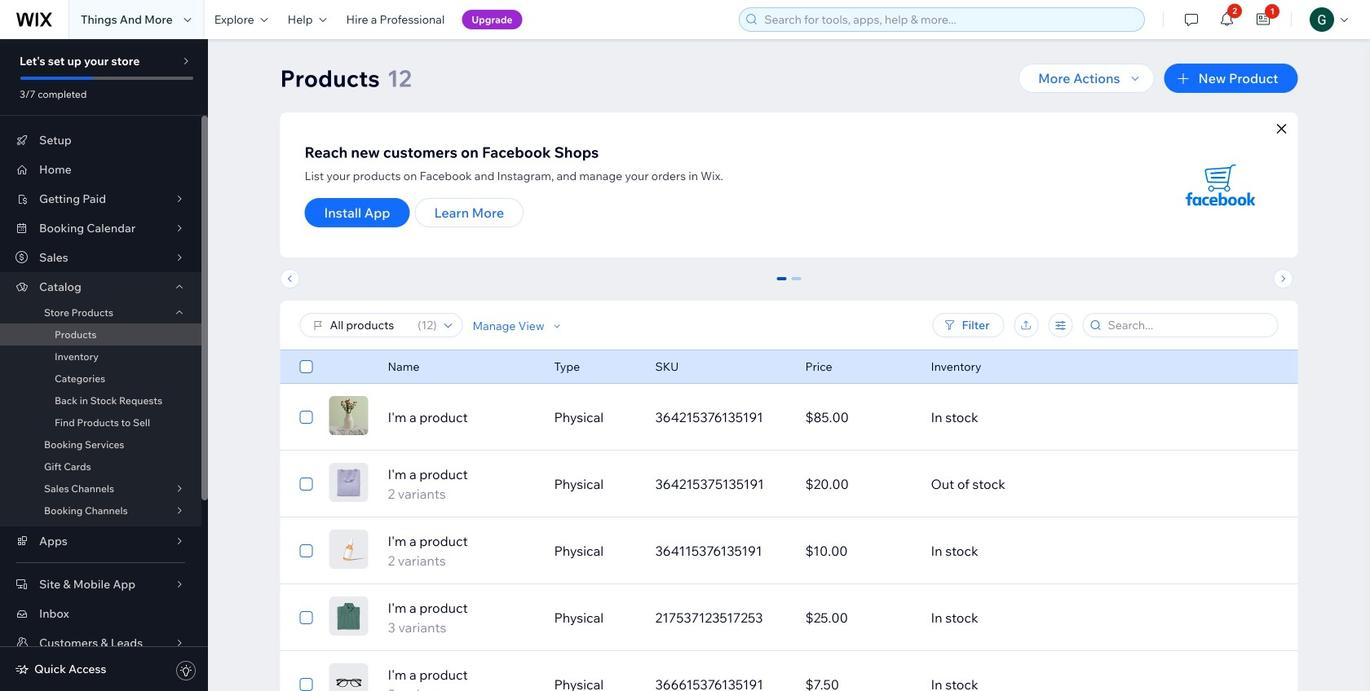 Task type: vqa. For each thing, say whether or not it's contained in the screenshot.
set
no



Task type: locate. For each thing, give the bounding box(es) containing it.
None checkbox
[[300, 609, 313, 628], [300, 675, 313, 692], [300, 609, 313, 628], [300, 675, 313, 692]]

Search... field
[[1103, 314, 1273, 337]]

None checkbox
[[300, 357, 313, 377], [300, 408, 313, 427], [300, 475, 313, 494], [300, 542, 313, 561], [300, 357, 313, 377], [300, 408, 313, 427], [300, 475, 313, 494], [300, 542, 313, 561]]

reach new customers on facebook shops image
[[1168, 132, 1274, 238]]



Task type: describe. For each thing, give the bounding box(es) containing it.
Unsaved view field
[[325, 314, 413, 337]]

sidebar element
[[0, 39, 208, 692]]

Search for tools, apps, help & more... field
[[760, 8, 1140, 31]]



